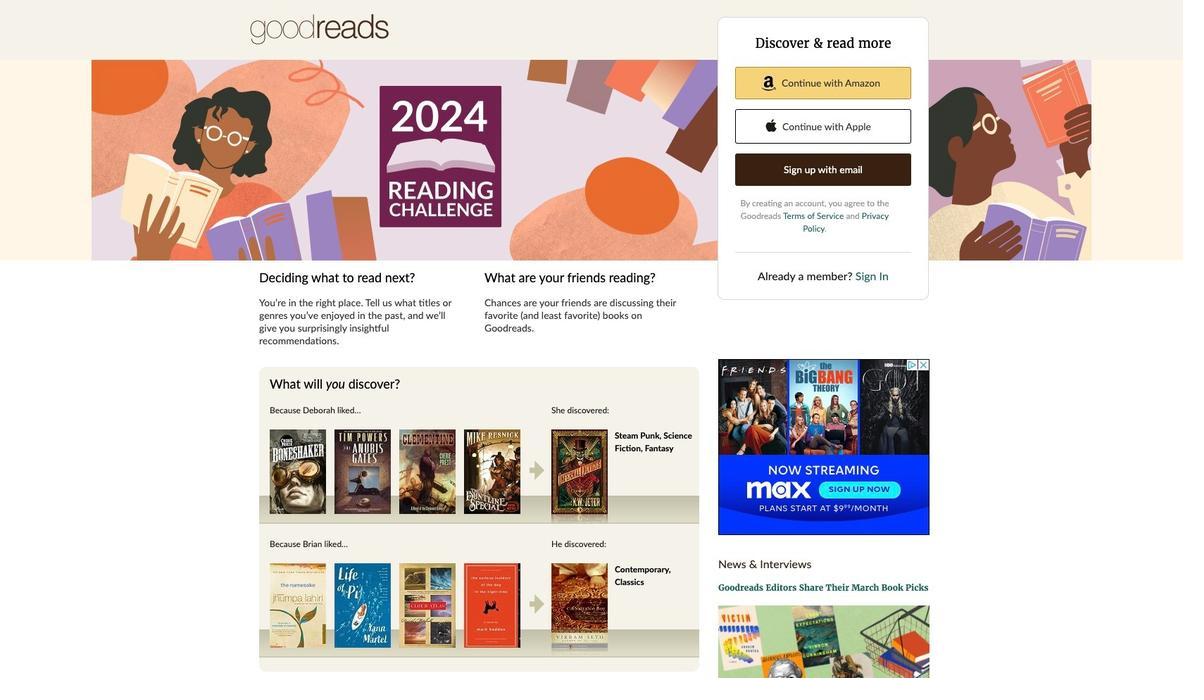 Task type: describe. For each thing, give the bounding box(es) containing it.
infernal devices by k.w. jeter image
[[552, 430, 608, 514]]

the namesake by jhumpa lahiri image
[[270, 564, 326, 648]]

clementine by cherie priest image
[[400, 430, 456, 514]]

&rarr; image
[[530, 595, 545, 614]]

goodreads: book reviews, recommendations, and discussion image
[[250, 14, 389, 44]]

life of pi by yann martel image
[[335, 564, 391, 648]]



Task type: vqa. For each thing, say whether or not it's contained in the screenshot.
hip- on the top left of the page
no



Task type: locate. For each thing, give the bounding box(es) containing it.
the anubis gates by tim powers image
[[335, 430, 391, 514]]

&rarr; image
[[530, 461, 545, 481]]

the curious incident of the dog in the night-time by mark haddon image
[[464, 564, 521, 648]]

advertisement element
[[719, 359, 930, 536]]

cloud atlas by david mitchell image
[[400, 564, 456, 648]]

boneshaker by cherie priest image
[[270, 430, 326, 514]]

the buntline special by mike resnick image
[[464, 430, 521, 514]]

goodreads editors share their march book picks image
[[719, 606, 930, 679]]

a suitable boy by vikram seth image
[[552, 564, 608, 648]]



